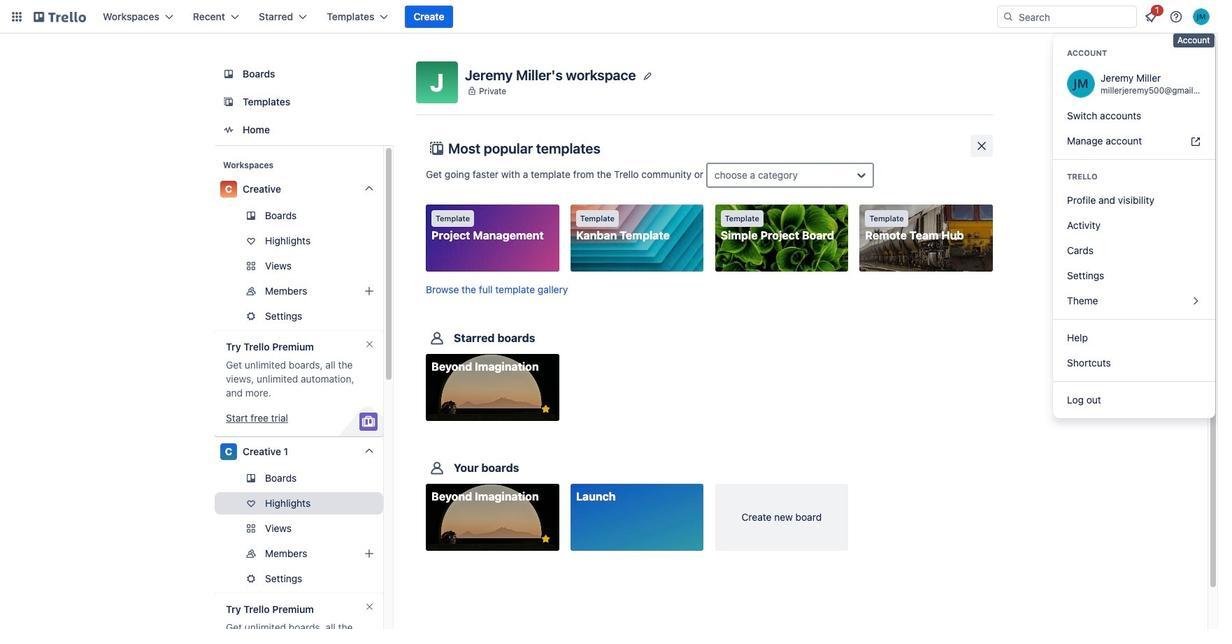 Task type: locate. For each thing, give the bounding box(es) containing it.
tooltip
[[1173, 34, 1214, 47]]

1 vertical spatial jeremy miller (jeremymiller198) image
[[1067, 70, 1095, 98]]

board image
[[220, 66, 237, 83]]

0 vertical spatial jeremy miller (jeremymiller198) image
[[1193, 8, 1210, 25]]

jeremy miller (jeremymiller198) image down search field
[[1067, 70, 1095, 98]]

0 vertical spatial forward image
[[380, 521, 397, 538]]

0 horizontal spatial jeremy miller (jeremymiller198) image
[[1067, 70, 1095, 98]]

jeremy miller (jeremymiller198) image right open information menu image at the right of page
[[1193, 8, 1210, 25]]

0 vertical spatial click to unstar this board. it will be removed from your starred list. image
[[539, 404, 552, 416]]

search image
[[1003, 11, 1014, 22]]

click to unstar this board. it will be removed from your starred list. image
[[539, 404, 552, 416], [539, 534, 552, 546]]

2 vertical spatial forward image
[[380, 571, 397, 588]]

jeremy miller (jeremymiller198) image
[[1193, 8, 1210, 25], [1067, 70, 1095, 98]]

1 horizontal spatial jeremy miller (jeremymiller198) image
[[1193, 8, 1210, 25]]

back to home image
[[34, 6, 86, 28]]

Search field
[[1014, 7, 1136, 27]]

3 forward image from the top
[[380, 571, 397, 588]]

forward image
[[380, 521, 397, 538], [380, 546, 397, 563], [380, 571, 397, 588]]

1 vertical spatial click to unstar this board. it will be removed from your starred list. image
[[539, 534, 552, 546]]

primary element
[[0, 0, 1218, 34]]

1 vertical spatial forward image
[[380, 546, 397, 563]]

add image
[[361, 283, 378, 300]]



Task type: vqa. For each thing, say whether or not it's contained in the screenshot.
Christina Overa (christinaovera) image to the left
no



Task type: describe. For each thing, give the bounding box(es) containing it.
1 notification image
[[1142, 8, 1159, 25]]

template board image
[[220, 94, 237, 110]]

2 click to unstar this board. it will be removed from your starred list. image from the top
[[539, 534, 552, 546]]

home image
[[220, 122, 237, 138]]

open information menu image
[[1169, 10, 1183, 24]]

add image
[[361, 546, 378, 563]]

1 click to unstar this board. it will be removed from your starred list. image from the top
[[539, 404, 552, 416]]

2 forward image from the top
[[380, 546, 397, 563]]

1 forward image from the top
[[380, 521, 397, 538]]

jeremy miller (jeremymiller198) image inside primary element
[[1193, 8, 1210, 25]]



